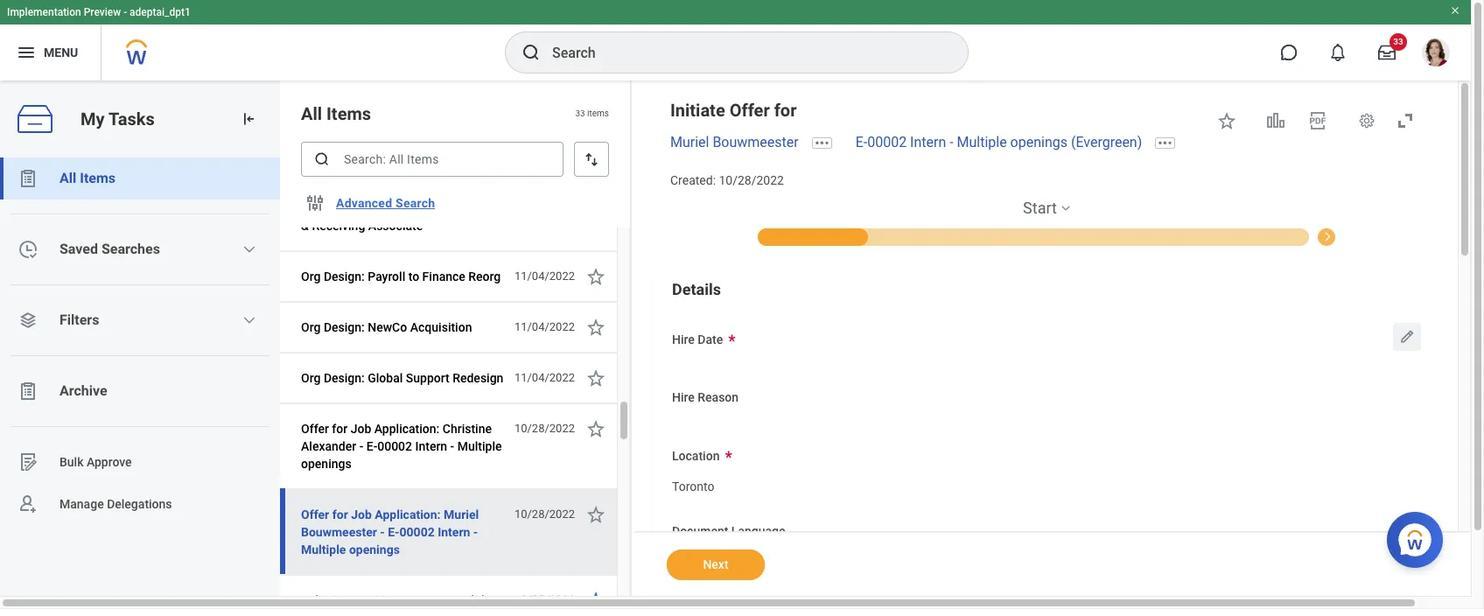 Task type: describe. For each thing, give the bounding box(es) containing it.
menu button
[[0, 25, 101, 81]]

11/04/2022 for org design: newco acquisition
[[515, 320, 575, 334]]

view printable version (pdf) image
[[1308, 110, 1329, 131]]

start navigation
[[653, 197, 1441, 246]]

offer for job application: muriel bouwmeester ‎- e-00002 intern - multiple openings button
[[301, 504, 505, 560]]

33 for 33 items
[[576, 109, 585, 118]]

tasks
[[109, 108, 155, 129]]

job for wilson
[[351, 184, 372, 198]]

menu banner
[[0, 0, 1472, 81]]

search image
[[521, 42, 542, 63]]

2 horizontal spatial multiple
[[957, 134, 1007, 151]]

star image for submit recruiting agency candidate:
[[586, 590, 607, 609]]

shipping
[[453, 201, 501, 215]]

- inside menu banner
[[124, 6, 127, 18]]

items inside item list element
[[327, 103, 371, 124]]

approve
[[87, 455, 132, 469]]

(referral)
[[341, 201, 393, 215]]

for for offer for job application: muriel bouwmeester ‎- e-00002 intern - multiple openings
[[332, 508, 348, 522]]

clock check image
[[18, 239, 39, 260]]

hire for hire reason
[[672, 391, 695, 405]]

next
[[703, 558, 729, 572]]

location
[[672, 449, 720, 463]]

chevron down image for filters
[[243, 313, 257, 327]]

created:
[[671, 173, 716, 187]]

saved searches
[[60, 241, 160, 257]]

design: for payroll
[[324, 270, 365, 284]]

details element
[[653, 264, 1441, 588]]

chevron right image
[[1318, 226, 1339, 242]]

application: for christine
[[375, 422, 440, 436]]

user plus image
[[18, 494, 39, 515]]

created: 10/28/2022
[[671, 173, 784, 187]]

org design: newco acquisition button
[[301, 317, 479, 338]]

candidate:
[[446, 594, 505, 608]]

submit
[[301, 594, 340, 608]]

10/28/2022 for offer for job application: muriel bouwmeester ‎- e-00002 intern - multiple openings
[[515, 508, 575, 521]]

reason
[[698, 391, 739, 405]]

advanced
[[336, 196, 393, 210]]

10/05/2022
[[515, 594, 575, 607]]

transformation import image
[[240, 110, 257, 128]]

multiple for offer for job application: muriel bouwmeester ‎- e-00002 intern - multiple openings
[[301, 543, 346, 557]]

for for offer for job application: christine alexander ‎- e-00002 intern - multiple openings
[[332, 422, 348, 436]]

edit image
[[1399, 328, 1417, 345]]

muriel bouwmeester
[[671, 134, 799, 151]]

finance
[[423, 270, 466, 284]]

muriel bouwmeester link
[[671, 134, 799, 151]]

Search: All Items text field
[[301, 142, 564, 177]]

for for offer for job application: james wilson (referral) ‎- r-00151 shipping & receiving associate
[[332, 184, 348, 198]]

33 items
[[576, 109, 609, 118]]

language
[[732, 525, 786, 539]]

agency
[[402, 594, 443, 608]]

james
[[443, 184, 480, 198]]

for up muriel bouwmeester
[[775, 100, 797, 121]]

date
[[698, 332, 723, 346]]

0 vertical spatial openings
[[1011, 134, 1068, 151]]

hire date
[[672, 332, 723, 346]]

e-00002 intern - multiple openings (evergreen) link
[[856, 134, 1143, 151]]

toronto
[[672, 479, 715, 493]]

workday assistant region
[[1388, 505, 1451, 568]]

newco
[[368, 320, 407, 334]]

application: for james
[[375, 184, 440, 198]]

openings for offer for job application: christine alexander ‎- e-00002 intern - multiple openings
[[301, 457, 352, 471]]

offer for offer for job application: james wilson (referral) ‎- r-00151 shipping & receiving associate
[[301, 184, 329, 198]]

acquisition
[[410, 320, 472, 334]]

multiple for offer for job application: christine alexander ‎- e-00002 intern - multiple openings
[[458, 440, 502, 454]]

item list element
[[280, 81, 632, 609]]

manage
[[60, 497, 104, 511]]

Search Workday  search field
[[552, 33, 932, 72]]

e- for offer for job application: muriel bouwmeester ‎- e-00002 intern - multiple openings
[[388, 525, 400, 539]]

0 vertical spatial intern
[[911, 134, 947, 151]]

delegations
[[107, 497, 172, 511]]

view related information image
[[1266, 110, 1287, 131]]

perspective image
[[18, 310, 39, 331]]

offer up muriel bouwmeester
[[730, 100, 770, 121]]

associate
[[368, 219, 423, 233]]

wilson
[[301, 201, 338, 215]]

manage delegations link
[[0, 483, 280, 525]]

0 vertical spatial 10/28/2022
[[719, 173, 784, 187]]

openings for offer for job application: muriel bouwmeester ‎- e-00002 intern - multiple openings
[[349, 543, 400, 557]]

next button
[[667, 550, 765, 580]]

sort image
[[583, 151, 601, 168]]

receiving
[[312, 219, 365, 233]]

r-
[[403, 201, 415, 215]]

bouwmeester inside offer for job application: muriel bouwmeester ‎- e-00002 intern - multiple openings
[[301, 525, 377, 539]]

my tasks element
[[0, 81, 280, 609]]

implementation preview -   adeptai_dpt1
[[7, 6, 191, 18]]

items inside button
[[80, 170, 116, 186]]

org design: newco acquisition
[[301, 320, 472, 334]]

&
[[301, 219, 309, 233]]

details
[[672, 280, 721, 298]]

e-00002 intern - multiple openings (evergreen)
[[856, 134, 1143, 151]]

start button
[[1024, 197, 1058, 219]]

advanced search button
[[329, 186, 442, 221]]

search image
[[313, 151, 331, 168]]

‎- for muriel
[[380, 525, 385, 539]]

filters
[[60, 312, 99, 328]]

my tasks
[[81, 108, 155, 129]]

preview
[[84, 6, 121, 18]]

menu
[[44, 45, 78, 59]]

manage delegations
[[60, 497, 172, 511]]

all items inside button
[[60, 170, 116, 186]]

global
[[368, 371, 403, 385]]

support
[[406, 371, 450, 385]]

my
[[81, 108, 105, 129]]

saved searches button
[[0, 229, 280, 271]]

bulk
[[60, 455, 84, 469]]

location element
[[672, 468, 715, 500]]

e- for offer for job application: christine alexander ‎- e-00002 intern - multiple openings
[[367, 440, 378, 454]]

adeptai_dpt1
[[130, 6, 191, 18]]



Task type: vqa. For each thing, say whether or not it's contained in the screenshot.
Muriel
yes



Task type: locate. For each thing, give the bounding box(es) containing it.
multiple inside offer for job application: christine alexander ‎- e-00002 intern - multiple openings
[[458, 440, 502, 454]]

‎-
[[396, 201, 400, 215], [360, 440, 364, 454], [380, 525, 385, 539]]

1 vertical spatial all
[[60, 170, 76, 186]]

1 vertical spatial 00002
[[378, 440, 412, 454]]

openings
[[1011, 134, 1068, 151], [301, 457, 352, 471], [349, 543, 400, 557]]

justify image
[[16, 42, 37, 63]]

for inside offer for job application: christine alexander ‎- e-00002 intern - multiple openings
[[332, 422, 348, 436]]

star image for offer for job application: muriel bouwmeester ‎- e-00002 intern - multiple openings
[[586, 504, 607, 525]]

org for org design: payroll to finance reorg
[[301, 270, 321, 284]]

2 vertical spatial org
[[301, 371, 321, 385]]

1 vertical spatial org
[[301, 320, 321, 334]]

‎- inside offer for job application: christine alexander ‎- e-00002 intern - multiple openings
[[360, 440, 364, 454]]

chevron down image
[[243, 243, 257, 257], [243, 313, 257, 327]]

search
[[396, 196, 435, 210]]

compensation
[[1327, 231, 1395, 243]]

10/28/2022
[[719, 173, 784, 187], [515, 422, 575, 435], [515, 508, 575, 521]]

rename image
[[18, 452, 39, 473]]

bouwmeester down "initiate offer for" on the top of page
[[713, 134, 799, 151]]

2 horizontal spatial e-
[[856, 134, 868, 151]]

for inside offer for job application: muriel bouwmeester ‎- e-00002 intern - multiple openings
[[332, 508, 348, 522]]

application: for muriel
[[375, 508, 441, 522]]

fullscreen image
[[1396, 110, 1417, 131]]

org up alexander
[[301, 371, 321, 385]]

list containing all items
[[0, 158, 280, 525]]

2 design: from the top
[[324, 320, 365, 334]]

openings inside offer for job application: christine alexander ‎- e-00002 intern - multiple openings
[[301, 457, 352, 471]]

‎- for christine
[[360, 440, 364, 454]]

searches
[[101, 241, 160, 257]]

design: left global
[[324, 371, 365, 385]]

star image for org design: newco acquisition
[[586, 317, 607, 338]]

submit recruiting agency candidate: button
[[301, 590, 505, 609]]

0 vertical spatial application:
[[375, 184, 440, 198]]

1 horizontal spatial 33
[[1394, 37, 1404, 46]]

0 horizontal spatial items
[[80, 170, 116, 186]]

list
[[0, 158, 280, 525]]

0 vertical spatial 33
[[1394, 37, 1404, 46]]

2 vertical spatial multiple
[[301, 543, 346, 557]]

application: up r-
[[375, 184, 440, 198]]

muriel
[[671, 134, 710, 151], [444, 508, 479, 522]]

0 vertical spatial 11/04/2022
[[515, 270, 575, 283]]

0 horizontal spatial ‎-
[[360, 440, 364, 454]]

2 11/04/2022 from the top
[[515, 320, 575, 334]]

00002 inside offer for job application: christine alexander ‎- e-00002 intern - multiple openings
[[378, 440, 412, 454]]

start
[[1024, 198, 1058, 217]]

2 hire from the top
[[672, 391, 695, 405]]

11/04/2022 for org design: global support redesign
[[515, 371, 575, 384]]

offer for job application: james wilson (referral) ‎- r-00151 shipping & receiving associate
[[301, 184, 501, 233]]

-
[[124, 6, 127, 18], [950, 134, 954, 151], [451, 440, 455, 454], [474, 525, 478, 539]]

33 left the profile logan mcneil icon
[[1394, 37, 1404, 46]]

00002 for offer for job application: christine alexander ‎- e-00002 intern - multiple openings
[[378, 440, 412, 454]]

multiple
[[957, 134, 1007, 151], [458, 440, 502, 454], [301, 543, 346, 557]]

10/28/2022 for offer for job application: christine alexander ‎- e-00002 intern - multiple openings
[[515, 422, 575, 435]]

0 vertical spatial e-
[[856, 134, 868, 151]]

0 horizontal spatial multiple
[[301, 543, 346, 557]]

bulk approve
[[60, 455, 132, 469]]

star image for org design: global support redesign
[[586, 368, 607, 389]]

33 left items
[[576, 109, 585, 118]]

1 vertical spatial application:
[[375, 422, 440, 436]]

hire left reason at bottom left
[[672, 391, 695, 405]]

for down alexander
[[332, 508, 348, 522]]

clipboard image
[[18, 168, 39, 189]]

0 horizontal spatial bouwmeester
[[301, 525, 377, 539]]

chevron down image inside saved searches dropdown button
[[243, 243, 257, 257]]

org
[[301, 270, 321, 284], [301, 320, 321, 334], [301, 371, 321, 385]]

00002 for offer for job application: muriel bouwmeester ‎- e-00002 intern - multiple openings
[[400, 525, 435, 539]]

0 vertical spatial items
[[327, 103, 371, 124]]

1 horizontal spatial bouwmeester
[[713, 134, 799, 151]]

1 vertical spatial 10/28/2022
[[515, 422, 575, 435]]

1 vertical spatial 33
[[576, 109, 585, 118]]

chevron down image inside filters dropdown button
[[243, 313, 257, 327]]

00002 inside offer for job application: muriel bouwmeester ‎- e-00002 intern - multiple openings
[[400, 525, 435, 539]]

2 horizontal spatial ‎-
[[396, 201, 400, 215]]

org down &
[[301, 270, 321, 284]]

clipboard image
[[18, 381, 39, 402]]

hire for hire date
[[672, 332, 695, 346]]

multiple inside offer for job application: muriel bouwmeester ‎- e-00002 intern - multiple openings
[[301, 543, 346, 557]]

submit recruiting agency candidate:
[[301, 594, 505, 609]]

e- inside offer for job application: christine alexander ‎- e-00002 intern - multiple openings
[[367, 440, 378, 454]]

profile logan mcneil image
[[1423, 39, 1451, 70]]

all up search image
[[301, 103, 322, 124]]

1 vertical spatial star image
[[586, 504, 607, 525]]

intern
[[911, 134, 947, 151], [415, 440, 447, 454], [438, 525, 470, 539]]

1 11/04/2022 from the top
[[515, 270, 575, 283]]

to
[[409, 270, 419, 284]]

bouwmeester up submit
[[301, 525, 377, 539]]

initiate offer for
[[671, 100, 797, 121]]

11/04/2022
[[515, 270, 575, 283], [515, 320, 575, 334], [515, 371, 575, 384]]

1 vertical spatial e-
[[367, 440, 378, 454]]

33 inside button
[[1394, 37, 1404, 46]]

2 vertical spatial 10/28/2022
[[515, 508, 575, 521]]

notifications large image
[[1330, 44, 1347, 61]]

items up search image
[[327, 103, 371, 124]]

all items right clipboard image on the left
[[60, 170, 116, 186]]

application: inside offer for job application: muriel bouwmeester ‎- e-00002 intern - multiple openings
[[375, 508, 441, 522]]

design: left newco
[[324, 320, 365, 334]]

0 vertical spatial muriel
[[671, 134, 710, 151]]

11/04/2022 for org design: payroll to finance reorg
[[515, 270, 575, 283]]

archive
[[60, 383, 107, 399]]

document language
[[672, 525, 786, 539]]

job inside offer for job application: muriel bouwmeester ‎- e-00002 intern - multiple openings
[[351, 508, 372, 522]]

design: inside org design: payroll to finance reorg button
[[324, 270, 365, 284]]

intern for offer for job application: muriel bouwmeester ‎- e-00002 intern - multiple openings
[[438, 525, 470, 539]]

all items
[[301, 103, 371, 124], [60, 170, 116, 186]]

application: down the offer for job application: christine alexander ‎- e-00002 intern - multiple openings button
[[375, 508, 441, 522]]

all items up search image
[[301, 103, 371, 124]]

chevron down image for saved searches
[[243, 243, 257, 257]]

0 vertical spatial bouwmeester
[[713, 134, 799, 151]]

33
[[1394, 37, 1404, 46], [576, 109, 585, 118]]

- inside offer for job application: christine alexander ‎- e-00002 intern - multiple openings
[[451, 440, 455, 454]]

3 design: from the top
[[324, 371, 365, 385]]

all items inside item list element
[[301, 103, 371, 124]]

offer for job application: muriel bouwmeester ‎- e-00002 intern - multiple openings
[[301, 508, 479, 557]]

1 vertical spatial intern
[[415, 440, 447, 454]]

intern for offer for job application: christine alexander ‎- e-00002 intern - multiple openings
[[415, 440, 447, 454]]

(evergreen)
[[1072, 134, 1143, 151]]

0 horizontal spatial muriel
[[444, 508, 479, 522]]

3 org from the top
[[301, 371, 321, 385]]

saved
[[60, 241, 98, 257]]

1 vertical spatial ‎-
[[360, 440, 364, 454]]

Toronto text field
[[672, 469, 715, 499]]

gear image
[[1359, 112, 1376, 130]]

1 horizontal spatial multiple
[[458, 440, 502, 454]]

star image for org design: payroll to finance reorg
[[586, 266, 607, 287]]

application: inside the offer for job application: james wilson (referral) ‎- r-00151 shipping & receiving associate
[[375, 184, 440, 198]]

10/28/2022 down muriel bouwmeester
[[719, 173, 784, 187]]

1 org from the top
[[301, 270, 321, 284]]

‎- up recruiting
[[380, 525, 385, 539]]

recruiting
[[343, 594, 399, 608]]

all inside button
[[60, 170, 76, 186]]

design: for global
[[324, 371, 365, 385]]

org design: payroll to finance reorg button
[[301, 266, 505, 287]]

org design: global support redesign button
[[301, 368, 505, 389]]

openings up recruiting
[[349, 543, 400, 557]]

1 vertical spatial multiple
[[458, 440, 502, 454]]

offer down alexander
[[301, 508, 329, 522]]

2 vertical spatial 11/04/2022
[[515, 371, 575, 384]]

offer for offer for job application: christine alexander ‎- e-00002 intern - multiple openings
[[301, 422, 329, 436]]

1 vertical spatial job
[[351, 422, 372, 436]]

items
[[327, 103, 371, 124], [80, 170, 116, 186]]

intern inside offer for job application: muriel bouwmeester ‎- e-00002 intern - multiple openings
[[438, 525, 470, 539]]

star image
[[1217, 110, 1238, 131], [586, 266, 607, 287], [586, 317, 607, 338], [586, 368, 607, 389], [586, 590, 607, 609]]

33 button
[[1368, 33, 1408, 72]]

application: down org design: global support redesign button
[[375, 422, 440, 436]]

1 vertical spatial openings
[[301, 457, 352, 471]]

org design: global support redesign
[[301, 371, 504, 385]]

org for org design: global support redesign
[[301, 371, 321, 385]]

2 vertical spatial ‎-
[[380, 525, 385, 539]]

job inside offer for job application: christine alexander ‎- e-00002 intern - multiple openings
[[351, 422, 372, 436]]

close environment banner image
[[1451, 5, 1461, 16]]

implementation
[[7, 6, 81, 18]]

00151
[[415, 201, 450, 215]]

3 11/04/2022 from the top
[[515, 371, 575, 384]]

0 horizontal spatial 33
[[576, 109, 585, 118]]

1 horizontal spatial ‎-
[[380, 525, 385, 539]]

2 vertical spatial 00002
[[400, 525, 435, 539]]

33 inside item list element
[[576, 109, 585, 118]]

2 org from the top
[[301, 320, 321, 334]]

offer inside offer for job application: christine alexander ‎- e-00002 intern - multiple openings
[[301, 422, 329, 436]]

reorg
[[469, 270, 501, 284]]

intern inside offer for job application: christine alexander ‎- e-00002 intern - multiple openings
[[415, 440, 447, 454]]

org design: payroll to finance reorg
[[301, 270, 501, 284]]

10/28/2022 right christine
[[515, 422, 575, 435]]

0 vertical spatial all
[[301, 103, 322, 124]]

offer for job application: christine alexander ‎- e-00002 intern - multiple openings button
[[301, 418, 505, 475]]

for inside the offer for job application: james wilson (referral) ‎- r-00151 shipping & receiving associate
[[332, 184, 348, 198]]

configure image
[[305, 193, 326, 214]]

00002
[[868, 134, 907, 151], [378, 440, 412, 454], [400, 525, 435, 539]]

1 vertical spatial 11/04/2022
[[515, 320, 575, 334]]

items down my
[[80, 170, 116, 186]]

filters button
[[0, 299, 280, 341]]

job for alexander
[[351, 422, 372, 436]]

‎- inside offer for job application: muriel bouwmeester ‎- e-00002 intern - multiple openings
[[380, 525, 385, 539]]

openings down alexander
[[301, 457, 352, 471]]

muriel down initiate
[[671, 134, 710, 151]]

muriel inside offer for job application: muriel bouwmeester ‎- e-00002 intern - multiple openings
[[444, 508, 479, 522]]

1 horizontal spatial all items
[[301, 103, 371, 124]]

payroll
[[368, 270, 406, 284]]

0 vertical spatial ‎-
[[396, 201, 400, 215]]

star image
[[586, 418, 607, 440], [586, 504, 607, 525]]

offer inside offer for job application: muriel bouwmeester ‎- e-00002 intern - multiple openings
[[301, 508, 329, 522]]

design:
[[324, 270, 365, 284], [324, 320, 365, 334], [324, 371, 365, 385]]

2 vertical spatial openings
[[349, 543, 400, 557]]

document
[[672, 525, 729, 539]]

2 star image from the top
[[586, 504, 607, 525]]

2 chevron down image from the top
[[243, 313, 257, 327]]

for up the wilson
[[332, 184, 348, 198]]

redesign
[[453, 371, 504, 385]]

all items button
[[0, 158, 280, 200]]

0 vertical spatial design:
[[324, 270, 365, 284]]

1 hire from the top
[[672, 332, 695, 346]]

for
[[775, 100, 797, 121], [332, 184, 348, 198], [332, 422, 348, 436], [332, 508, 348, 522]]

org left newco
[[301, 320, 321, 334]]

1 vertical spatial chevron down image
[[243, 313, 257, 327]]

1 vertical spatial muriel
[[444, 508, 479, 522]]

advanced search
[[336, 196, 435, 210]]

- inside offer for job application: muriel bouwmeester ‎- e-00002 intern - multiple openings
[[474, 525, 478, 539]]

job inside the offer for job application: james wilson (referral) ‎- r-00151 shipping & receiving associate
[[351, 184, 372, 198]]

0 vertical spatial org
[[301, 270, 321, 284]]

offer up alexander
[[301, 422, 329, 436]]

2 vertical spatial e-
[[388, 525, 400, 539]]

archive button
[[0, 370, 280, 412]]

job down alexander
[[351, 508, 372, 522]]

2 vertical spatial intern
[[438, 525, 470, 539]]

application: inside offer for job application: christine alexander ‎- e-00002 intern - multiple openings
[[375, 422, 440, 436]]

hire left date
[[672, 332, 695, 346]]

bulk approve link
[[0, 441, 280, 483]]

33 for 33
[[1394, 37, 1404, 46]]

design: left payroll
[[324, 270, 365, 284]]

0 vertical spatial star image
[[586, 418, 607, 440]]

e- inside offer for job application: muriel bouwmeester ‎- e-00002 intern - multiple openings
[[388, 525, 400, 539]]

1 chevron down image from the top
[[243, 243, 257, 257]]

0 vertical spatial job
[[351, 184, 372, 198]]

bouwmeester
[[713, 134, 799, 151], [301, 525, 377, 539]]

openings inside offer for job application: muriel bouwmeester ‎- e-00002 intern - multiple openings
[[349, 543, 400, 557]]

for up alexander
[[332, 422, 348, 436]]

1 vertical spatial design:
[[324, 320, 365, 334]]

0 horizontal spatial all
[[60, 170, 76, 186]]

offer up the wilson
[[301, 184, 329, 198]]

all inside item list element
[[301, 103, 322, 124]]

1 horizontal spatial all
[[301, 103, 322, 124]]

1 vertical spatial all items
[[60, 170, 116, 186]]

job for bouwmeester
[[351, 508, 372, 522]]

1 star image from the top
[[586, 418, 607, 440]]

1 horizontal spatial muriel
[[671, 134, 710, 151]]

‎- left r-
[[396, 201, 400, 215]]

2 vertical spatial application:
[[375, 508, 441, 522]]

10/28/2022 up 10/05/2022
[[515, 508, 575, 521]]

1 vertical spatial items
[[80, 170, 116, 186]]

0 vertical spatial chevron down image
[[243, 243, 257, 257]]

0 vertical spatial all items
[[301, 103, 371, 124]]

1 vertical spatial hire
[[672, 391, 695, 405]]

offer inside the offer for job application: james wilson (referral) ‎- r-00151 shipping & receiving associate
[[301, 184, 329, 198]]

1 vertical spatial bouwmeester
[[301, 525, 377, 539]]

design: for newco
[[324, 320, 365, 334]]

1 horizontal spatial items
[[327, 103, 371, 124]]

0 horizontal spatial all items
[[60, 170, 116, 186]]

star image for offer for job application: christine alexander ‎- e-00002 intern - multiple openings
[[586, 418, 607, 440]]

alexander
[[301, 440, 356, 454]]

offer
[[730, 100, 770, 121], [301, 184, 329, 198], [301, 422, 329, 436], [301, 508, 329, 522]]

job up (referral)
[[351, 184, 372, 198]]

compensation button
[[1318, 226, 1395, 246]]

2 vertical spatial design:
[[324, 371, 365, 385]]

all right clipboard image on the left
[[60, 170, 76, 186]]

0 horizontal spatial e-
[[367, 440, 378, 454]]

inbox large image
[[1379, 44, 1396, 61]]

org for org design: newco acquisition
[[301, 320, 321, 334]]

design: inside org design: newco acquisition button
[[324, 320, 365, 334]]

0 vertical spatial 00002
[[868, 134, 907, 151]]

offer for offer for job application: muriel bouwmeester ‎- e-00002 intern - multiple openings
[[301, 508, 329, 522]]

hire reason
[[672, 391, 739, 405]]

design: inside org design: global support redesign button
[[324, 371, 365, 385]]

initiate
[[671, 100, 726, 121]]

‎- inside the offer for job application: james wilson (referral) ‎- r-00151 shipping & receiving associate
[[396, 201, 400, 215]]

offer for job application: james wilson (referral) ‎- r-00151 shipping & receiving associate button
[[301, 180, 505, 236]]

2 vertical spatial job
[[351, 508, 372, 522]]

‎- right alexander
[[360, 440, 364, 454]]

0 vertical spatial multiple
[[957, 134, 1007, 151]]

offer for job application: christine alexander ‎- e-00002 intern - multiple openings
[[301, 422, 502, 471]]

openings up start
[[1011, 134, 1068, 151]]

application:
[[375, 184, 440, 198], [375, 422, 440, 436], [375, 508, 441, 522]]

items
[[588, 109, 609, 118]]

job up alexander
[[351, 422, 372, 436]]

1 horizontal spatial e-
[[388, 525, 400, 539]]

1 design: from the top
[[324, 270, 365, 284]]

muriel down christine
[[444, 508, 479, 522]]

christine
[[443, 422, 492, 436]]

0 vertical spatial hire
[[672, 332, 695, 346]]

all
[[301, 103, 322, 124], [60, 170, 76, 186]]

job
[[351, 184, 372, 198], [351, 422, 372, 436], [351, 508, 372, 522]]



